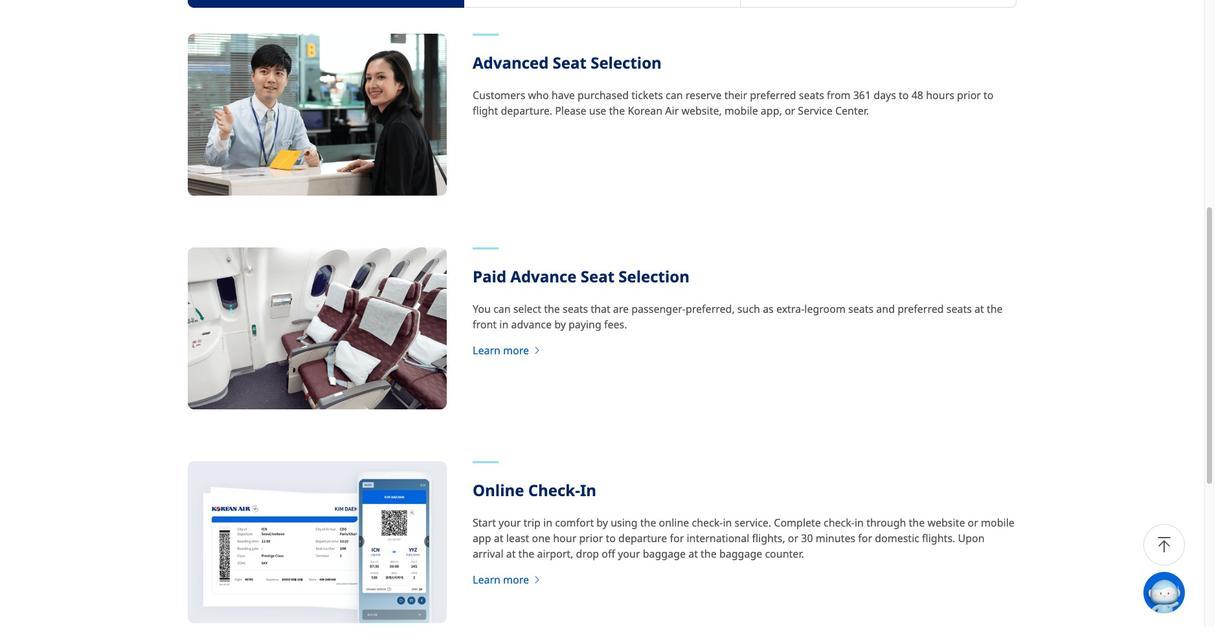 Task type: vqa. For each thing, say whether or not it's contained in the screenshot.
leftmost your
yes



Task type: locate. For each thing, give the bounding box(es) containing it.
to inside start your trip in comfort by using the online check-in service. complete check-in through the website or mobile app at least one hour prior to departure for international flights, or 30 minutes for domestic flights. upon arrival at the airport, drop off your baggage at the baggage counter.
[[606, 531, 616, 546]]

1 vertical spatial prior
[[580, 531, 603, 546]]

1 vertical spatial can
[[494, 302, 511, 316]]

off
[[602, 547, 616, 561]]

can
[[666, 88, 683, 102], [494, 302, 511, 316]]

can right you
[[494, 302, 511, 316]]

or right app, at right
[[785, 104, 796, 118]]

1 vertical spatial learn more link
[[473, 572, 542, 588]]

0 vertical spatial mobile
[[725, 104, 759, 118]]

air
[[666, 104, 679, 118]]

1 horizontal spatial baggage
[[720, 547, 763, 561]]

front
[[473, 318, 497, 332]]

2 learn from the top
[[473, 573, 501, 587]]

by
[[555, 318, 566, 332], [597, 516, 608, 530]]

selection up tickets
[[591, 52, 662, 73]]

0 horizontal spatial mobile
[[725, 104, 759, 118]]

2 more from the top
[[503, 573, 529, 587]]

prior
[[958, 88, 982, 102], [580, 531, 603, 546]]

international
[[687, 531, 750, 546]]

more down advance
[[503, 344, 529, 358]]

flight
[[473, 104, 498, 118]]

economy class menu menu bar
[[188, 0, 1017, 8]]

airport,
[[537, 547, 574, 561]]

learn more down arrival
[[473, 573, 529, 587]]

to up off
[[606, 531, 616, 546]]

mobile up upon
[[982, 516, 1015, 530]]

customers who have purchased tickets can reserve their preferred seats from 361 days to 48 hours prior to flight departure. please use the korean air website, mobile app, or service center.
[[473, 88, 994, 118]]

upon
[[959, 531, 985, 546]]

1 horizontal spatial by
[[597, 516, 608, 530]]

2 horizontal spatial to
[[984, 88, 994, 102]]

in up the international
[[723, 516, 732, 530]]

start your trip in comfort by using the online check-in service. complete check-in through the website or mobile app at least one hour prior to departure for international flights, or 30 minutes for domestic flights. upon arrival at the airport, drop off your baggage at the baggage counter.
[[473, 516, 1015, 561]]

0 vertical spatial learn more
[[473, 344, 529, 358]]

1 horizontal spatial preferred
[[898, 302, 944, 316]]

learn more link down front at the bottom left of the page
[[473, 343, 542, 358]]

counter.
[[766, 547, 805, 561]]

korean
[[628, 104, 663, 118]]

learn more link for online
[[473, 572, 542, 588]]

check- up the international
[[692, 516, 723, 530]]

advance
[[511, 266, 577, 287]]

preferred right 'and'
[[898, 302, 944, 316]]

0 vertical spatial can
[[666, 88, 683, 102]]

0 horizontal spatial by
[[555, 318, 566, 332]]

more down arrival
[[503, 573, 529, 587]]

selection up passenger-
[[619, 266, 690, 287]]

1 horizontal spatial prior
[[958, 88, 982, 102]]

are
[[614, 302, 629, 316]]

learn more
[[473, 344, 529, 358], [473, 573, 529, 587]]

0 horizontal spatial to
[[606, 531, 616, 546]]

baggage down departure
[[643, 547, 686, 561]]

learn
[[473, 344, 501, 358], [473, 573, 501, 587]]

1 horizontal spatial check-
[[824, 516, 855, 530]]

0 horizontal spatial preferred
[[750, 88, 797, 102]]

1 vertical spatial preferred
[[898, 302, 944, 316]]

comfort
[[555, 516, 594, 530]]

or
[[785, 104, 796, 118], [968, 516, 979, 530], [788, 531, 799, 546]]

in
[[500, 318, 509, 332], [544, 516, 553, 530], [723, 516, 732, 530], [855, 516, 864, 530]]

0 vertical spatial more
[[503, 344, 529, 358]]

check- up 30 minutes
[[824, 516, 855, 530]]

or inside 'customers who have purchased tickets can reserve their preferred seats from 361 days to 48 hours prior to flight departure. please use the korean air website, mobile app, or service center.'
[[785, 104, 796, 118]]

baggage
[[643, 547, 686, 561], [720, 547, 763, 561]]

1 horizontal spatial your
[[618, 547, 641, 561]]

seat up have
[[553, 52, 587, 73]]

in right front at the bottom left of the page
[[500, 318, 509, 332]]

for down through
[[859, 531, 873, 546]]

from
[[828, 88, 851, 102]]

0 vertical spatial learn
[[473, 344, 501, 358]]

using
[[611, 516, 638, 530]]

seat up that
[[581, 266, 615, 287]]

30 minutes
[[802, 531, 856, 546]]

0 horizontal spatial for
[[670, 531, 684, 546]]

more
[[503, 344, 529, 358], [503, 573, 529, 587]]

learn down arrival
[[473, 573, 501, 587]]

your
[[499, 516, 521, 530], [618, 547, 641, 561]]

seats
[[799, 88, 825, 102], [563, 302, 588, 316], [849, 302, 874, 316], [947, 302, 973, 316]]

1 vertical spatial learn
[[473, 573, 501, 587]]

flights.
[[923, 531, 956, 546]]

the
[[609, 104, 625, 118], [544, 302, 560, 316], [987, 302, 1003, 316], [641, 516, 657, 530], [909, 516, 925, 530], [519, 547, 535, 561], [701, 547, 717, 561]]

0 horizontal spatial prior
[[580, 531, 603, 546]]

app
[[473, 531, 492, 546]]

use
[[590, 104, 607, 118]]

prior right 48 hours in the top of the page
[[958, 88, 982, 102]]

1 learn from the top
[[473, 344, 501, 358]]

paid
[[473, 266, 507, 287]]

by left 'paying'
[[555, 318, 566, 332]]

1 learn more link from the top
[[473, 343, 542, 358]]

app,
[[761, 104, 783, 118]]

1 horizontal spatial for
[[859, 531, 873, 546]]

0 vertical spatial by
[[555, 318, 566, 332]]

more for paid
[[503, 344, 529, 358]]

1 learn more from the top
[[473, 344, 529, 358]]

preferred up app, at right
[[750, 88, 797, 102]]

1 horizontal spatial can
[[666, 88, 683, 102]]

least
[[507, 531, 530, 546]]

online check-in
[[473, 480, 597, 501]]

0 horizontal spatial baggage
[[643, 547, 686, 561]]

learn more link
[[473, 343, 542, 358], [473, 572, 542, 588]]

baggage down the international
[[720, 547, 763, 561]]

1 more from the top
[[503, 344, 529, 358]]

your right off
[[618, 547, 641, 561]]

1 horizontal spatial mobile
[[982, 516, 1015, 530]]

prior up drop
[[580, 531, 603, 546]]

0 horizontal spatial your
[[499, 516, 521, 530]]

check-
[[692, 516, 723, 530], [824, 516, 855, 530]]

mobile
[[725, 104, 759, 118], [982, 516, 1015, 530]]

mobile inside start your trip in comfort by using the online check-in service. complete check-in through the website or mobile app at least one hour prior to departure for international flights, or 30 minutes for domestic flights. upon arrival at the airport, drop off your baggage at the baggage counter.
[[982, 516, 1015, 530]]

learn down front at the bottom left of the page
[[473, 344, 501, 358]]

2 learn more from the top
[[473, 573, 529, 587]]

1 vertical spatial or
[[968, 516, 979, 530]]

learn more link down arrival
[[473, 572, 542, 588]]

1 vertical spatial by
[[597, 516, 608, 530]]

by inside you can select the seats that are passenger-preferred, such as extra-legroom seats and preferred seats at the front in advance by paying fees.
[[555, 318, 566, 332]]

you can select the seats that are passenger-preferred, such as extra-legroom seats and preferred seats at the front in advance by paying fees.
[[473, 302, 1003, 332]]

paid advance seat selection
[[473, 266, 690, 287]]

arrival
[[473, 547, 504, 561]]

0 vertical spatial or
[[785, 104, 796, 118]]

prior inside 'customers who have purchased tickets can reserve their preferred seats from 361 days to 48 hours prior to flight departure. please use the korean air website, mobile app, or service center.'
[[958, 88, 982, 102]]

1 vertical spatial mobile
[[982, 516, 1015, 530]]

seats inside 'customers who have purchased tickets can reserve their preferred seats from 361 days to 48 hours prior to flight departure. please use the korean air website, mobile app, or service center.'
[[799, 88, 825, 102]]

for down the online
[[670, 531, 684, 546]]

select
[[514, 302, 542, 316]]

learn more link for paid
[[473, 343, 542, 358]]

learn for paid advance seat selection
[[473, 344, 501, 358]]

0 vertical spatial preferred
[[750, 88, 797, 102]]

or down complete
[[788, 531, 799, 546]]

0 vertical spatial learn more link
[[473, 343, 542, 358]]

1 vertical spatial selection
[[619, 266, 690, 287]]

to left 48 hours in the top of the page
[[899, 88, 909, 102]]

website
[[928, 516, 966, 530]]

seat
[[553, 52, 587, 73], [581, 266, 615, 287]]

selection
[[591, 52, 662, 73], [619, 266, 690, 287]]

your up least
[[499, 516, 521, 530]]

to right 48 hours in the top of the page
[[984, 88, 994, 102]]

1 vertical spatial your
[[618, 547, 641, 561]]

preferred
[[750, 88, 797, 102], [898, 302, 944, 316]]

2 learn more link from the top
[[473, 572, 542, 588]]

1 check- from the left
[[692, 516, 723, 530]]

or up upon
[[968, 516, 979, 530]]

0 horizontal spatial can
[[494, 302, 511, 316]]

tickets
[[632, 88, 663, 102]]

1 vertical spatial learn more
[[473, 573, 529, 587]]

at
[[975, 302, 985, 316], [494, 531, 504, 546], [507, 547, 516, 561], [689, 547, 698, 561]]

1 vertical spatial more
[[503, 573, 529, 587]]

1 baggage from the left
[[643, 547, 686, 561]]

w
[[1208, 587, 1215, 599]]

mobile down their
[[725, 104, 759, 118]]

flights,
[[753, 531, 786, 546]]

for
[[670, 531, 684, 546], [859, 531, 873, 546]]

the inside 'customers who have purchased tickets can reserve their preferred seats from 361 days to 48 hours prior to flight departure. please use the korean air website, mobile app, or service center.'
[[609, 104, 625, 118]]

by left using
[[597, 516, 608, 530]]

learn for online check-in
[[473, 573, 501, 587]]

to
[[899, 88, 909, 102], [984, 88, 994, 102], [606, 531, 616, 546]]

online
[[659, 516, 690, 530]]

learn more down front at the bottom left of the page
[[473, 344, 529, 358]]

can up air
[[666, 88, 683, 102]]

0 vertical spatial prior
[[958, 88, 982, 102]]

you
[[473, 302, 491, 316]]

preferred,
[[686, 302, 735, 316]]

0 horizontal spatial check-
[[692, 516, 723, 530]]



Task type: describe. For each thing, give the bounding box(es) containing it.
such
[[738, 302, 761, 316]]

online
[[473, 480, 525, 501]]

through
[[867, 516, 907, 530]]

more for online
[[503, 573, 529, 587]]

2 for from the left
[[859, 531, 873, 546]]

48 hours
[[912, 88, 955, 102]]

can inside you can select the seats that are passenger-preferred, such as extra-legroom seats and preferred seats at the front in advance by paying fees.
[[494, 302, 511, 316]]

chat w link
[[1144, 572, 1215, 614]]

check-
[[529, 480, 581, 501]]

advanced seat selection
[[473, 52, 662, 73]]

extra-
[[777, 302, 805, 316]]

chat
[[1186, 587, 1205, 599]]

that
[[591, 302, 611, 316]]

by inside start your trip in comfort by using the online check-in service. complete check-in through the website or mobile app at least one hour prior to departure for international flights, or 30 minutes for domestic flights. upon arrival at the airport, drop off your baggage at the baggage counter.
[[597, 516, 608, 530]]

0 vertical spatial seat
[[553, 52, 587, 73]]

domestic
[[876, 531, 920, 546]]

2 check- from the left
[[824, 516, 855, 530]]

their
[[725, 88, 748, 102]]

service.
[[735, 516, 772, 530]]

please
[[555, 104, 587, 118]]

can inside 'customers who have purchased tickets can reserve their preferred seats from 361 days to 48 hours prior to flight departure. please use the korean air website, mobile app, or service center.'
[[666, 88, 683, 102]]

chat w
[[1186, 587, 1215, 599]]

fees.
[[605, 318, 628, 332]]

learn more for paid
[[473, 344, 529, 358]]

prior inside start your trip in comfort by using the online check-in service. complete check-in through the website or mobile app at least one hour prior to departure for international flights, or 30 minutes for domestic flights. upon arrival at the airport, drop off your baggage at the baggage counter.
[[580, 531, 603, 546]]

at inside you can select the seats that are passenger-preferred, such as extra-legroom seats and preferred seats at the front in advance by paying fees.
[[975, 302, 985, 316]]

361 days
[[854, 88, 897, 102]]

service
[[799, 104, 833, 118]]

legroom
[[805, 302, 846, 316]]

1 horizontal spatial to
[[899, 88, 909, 102]]

preferred inside 'customers who have purchased tickets can reserve their preferred seats from 361 days to 48 hours prior to flight departure. please use the korean air website, mobile app, or service center.'
[[750, 88, 797, 102]]

and
[[877, 302, 895, 316]]

start
[[473, 516, 496, 530]]

drop
[[576, 547, 599, 561]]

center.
[[836, 104, 870, 118]]

in
[[580, 480, 597, 501]]

who
[[528, 88, 549, 102]]

trip
[[524, 516, 541, 530]]

in right trip
[[544, 516, 553, 530]]

have
[[552, 88, 575, 102]]

website,
[[682, 104, 722, 118]]

paying
[[569, 318, 602, 332]]

as
[[763, 302, 774, 316]]

customers
[[473, 88, 526, 102]]

complete
[[775, 516, 822, 530]]

1 vertical spatial seat
[[581, 266, 615, 287]]

learn more for online
[[473, 573, 529, 587]]

preferred inside you can select the seats that are passenger-preferred, such as extra-legroom seats and preferred seats at the front in advance by paying fees.
[[898, 302, 944, 316]]

one hour
[[532, 531, 577, 546]]

advance
[[512, 318, 552, 332]]

0 vertical spatial selection
[[591, 52, 662, 73]]

1 for from the left
[[670, 531, 684, 546]]

advanced
[[473, 52, 549, 73]]

in inside you can select the seats that are passenger-preferred, such as extra-legroom seats and preferred seats at the front in advance by paying fees.
[[500, 318, 509, 332]]

2 vertical spatial or
[[788, 531, 799, 546]]

departure.
[[501, 104, 553, 118]]

reserve
[[686, 88, 722, 102]]

2 baggage from the left
[[720, 547, 763, 561]]

in left through
[[855, 516, 864, 530]]

purchased
[[578, 88, 629, 102]]

departure
[[619, 531, 668, 546]]

mobile inside 'customers who have purchased tickets can reserve their preferred seats from 361 days to 48 hours prior to flight departure. please use the korean air website, mobile app, or service center.'
[[725, 104, 759, 118]]

passenger-
[[632, 302, 686, 316]]

0 vertical spatial your
[[499, 516, 521, 530]]



